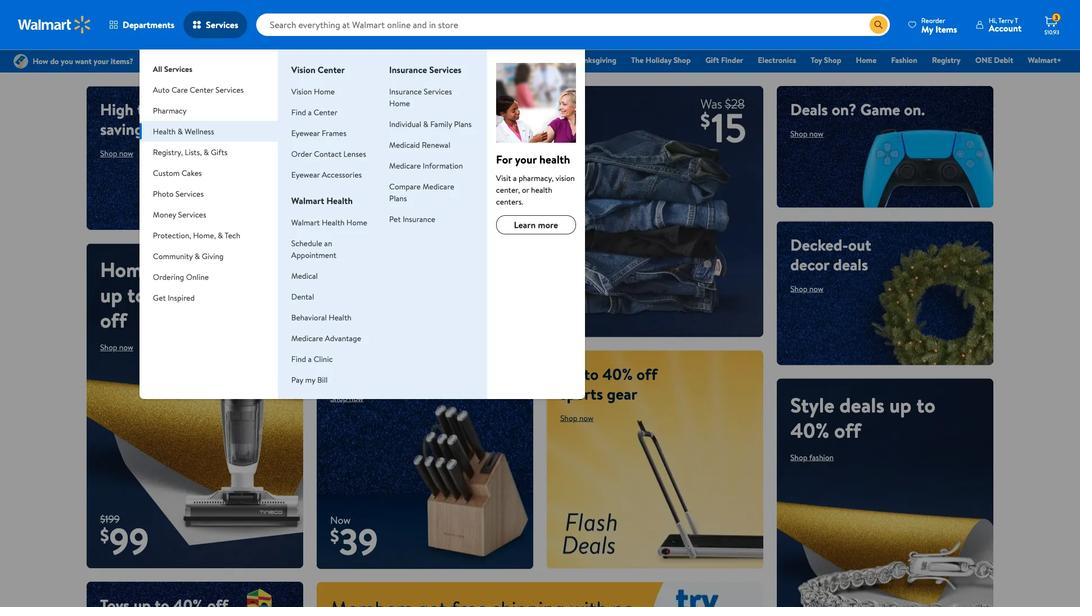 Task type: describe. For each thing, give the bounding box(es) containing it.
custom cakes
[[153, 167, 202, 178]]

gifts
[[211, 147, 228, 158]]

style deals up to 40% off
[[791, 391, 936, 445]]

1 horizontal spatial plans
[[454, 118, 472, 129]]

community & giving button
[[139, 246, 278, 267]]

health & wellness
[[153, 126, 214, 137]]

home down search icon
[[856, 55, 877, 66]]

all services
[[153, 63, 192, 74]]

find a clinic
[[291, 354, 333, 365]]

behavioral
[[291, 312, 327, 323]]

now for deals on? game on.
[[810, 128, 824, 139]]

insurance services
[[389, 64, 462, 76]]

1 vertical spatial health
[[531, 184, 552, 195]]

off for style deals up to 40% off
[[834, 416, 861, 445]]

a inside for your health visit a pharmacy, vision center, or health centers.
[[513, 172, 517, 183]]

shop now link for save big!
[[330, 306, 382, 324]]

shop for save big!
[[339, 309, 357, 320]]

or
[[522, 184, 529, 195]]

shop for deals on? game on.
[[791, 128, 808, 139]]

services button
[[183, 11, 247, 38]]

medicare inside compare medicare plans
[[423, 181, 454, 192]]

now for high tech gifts, huge savings
[[119, 148, 133, 159]]

terry
[[999, 15, 1014, 25]]

Search search field
[[256, 14, 890, 36]]

$ for 39
[[330, 524, 339, 549]]

schedule an appointment
[[291, 238, 336, 261]]

home deals are served
[[330, 363, 485, 385]]

auto care center services
[[153, 84, 244, 95]]

to for style
[[917, 391, 936, 419]]

services for photo services
[[176, 188, 204, 199]]

get inspired
[[153, 292, 195, 303]]

all services link
[[139, 50, 278, 79]]

toy shop link
[[806, 54, 847, 66]]

health inside dropdown button
[[153, 126, 176, 137]]

center for auto care center services
[[190, 84, 214, 95]]

medicaid
[[389, 139, 420, 150]]

deals inside decked-out decor deals
[[833, 254, 868, 275]]

services up all services link
[[206, 19, 238, 31]]

home down the "vision center"
[[314, 86, 335, 97]]

game
[[861, 98, 901, 120]]

3
[[1055, 13, 1058, 22]]

reorder my items
[[922, 15, 958, 35]]

1 horizontal spatial deals
[[791, 98, 828, 120]]

pay
[[291, 374, 303, 385]]

home inside home deals up to 30% off
[[100, 256, 153, 284]]

thanksgiving
[[572, 55, 617, 66]]

protection, home, & tech
[[153, 230, 240, 241]]

$199
[[100, 512, 120, 527]]

shop now for home deals are served
[[330, 393, 363, 404]]

gift finder
[[706, 55, 743, 66]]

deals for style deals up to 40% off
[[840, 391, 885, 419]]

home inside insurance services home
[[389, 98, 410, 109]]

shop fashion
[[791, 452, 834, 463]]

fashion link
[[886, 54, 923, 66]]

gifts,
[[172, 98, 208, 120]]

off inside "up to 40% off sports gear"
[[637, 363, 658, 385]]

learn
[[514, 219, 536, 231]]

hi, terry t account
[[989, 15, 1022, 34]]

center,
[[496, 184, 520, 195]]

lenses
[[344, 148, 366, 159]]

medicare for medicare advantage
[[291, 333, 323, 344]]

home left pet
[[347, 217, 367, 228]]

vision for vision home
[[291, 86, 312, 97]]

served
[[440, 363, 485, 385]]

find for find a clinic
[[291, 354, 306, 365]]

& for family
[[423, 118, 429, 129]]

style
[[791, 391, 835, 419]]

now for home deals are served
[[349, 393, 363, 404]]

order contact lenses
[[291, 148, 366, 159]]

pet insurance link
[[389, 214, 435, 225]]

the holiday shop
[[631, 55, 691, 66]]

pharmacy
[[153, 105, 187, 116]]

$10.93
[[1045, 28, 1060, 36]]

find a clinic link
[[291, 354, 333, 365]]

toy shop
[[811, 55, 842, 66]]

dental link
[[291, 291, 314, 302]]

40% inside "up to 40% off sports gear"
[[603, 363, 633, 385]]

medical link
[[291, 270, 318, 281]]

for your health visit a pharmacy, vision center, or health centers.
[[496, 151, 575, 207]]

vision
[[556, 172, 575, 183]]

registry link
[[927, 54, 966, 66]]

shop now link for home deals are served
[[330, 393, 363, 404]]

auto care center services button
[[139, 79, 278, 100]]

toy
[[811, 55, 822, 66]]

schedule
[[291, 238, 322, 249]]

30%
[[151, 281, 188, 309]]

protection,
[[153, 230, 191, 241]]

clinic
[[314, 354, 333, 365]]

decked-
[[791, 234, 848, 256]]

walmart health
[[291, 195, 353, 207]]

$ for 99
[[100, 523, 109, 548]]

fashion
[[891, 55, 918, 66]]

shop for style deals up to 40% off
[[791, 452, 808, 463]]

now $ 39
[[330, 513, 378, 567]]

shop now link for decked-out decor deals
[[791, 283, 824, 294]]

to for home
[[127, 281, 146, 309]]

& left tech
[[218, 230, 223, 241]]

grocery
[[487, 55, 514, 66]]

walmart for walmart health home
[[291, 217, 320, 228]]

deals for home deals are served
[[375, 363, 410, 385]]

money services button
[[139, 204, 278, 225]]

save
[[330, 245, 402, 295]]

insurance for insurance services home
[[389, 86, 422, 97]]

find for find a center
[[291, 107, 306, 118]]

registry,
[[153, 147, 183, 158]]

walmart for walmart health
[[291, 195, 324, 207]]

community & giving
[[153, 251, 224, 262]]

grocery & essentials
[[487, 55, 557, 66]]

health for walmart health
[[327, 195, 353, 207]]

now for home deals up to 30% off
[[119, 342, 133, 353]]

pay my bill link
[[291, 374, 328, 385]]

shop for high tech gifts, huge savings
[[100, 148, 117, 159]]

shop now link for up to 40% off sports gear
[[560, 413, 594, 424]]

insurance services home
[[389, 86, 452, 109]]

up
[[560, 363, 580, 385]]

center for find a center
[[314, 107, 338, 118]]

off for home deals up to 30% off
[[100, 306, 127, 335]]

savings
[[100, 118, 150, 140]]

a for clinic
[[308, 354, 312, 365]]

eyewear for eyewear frames
[[291, 127, 320, 138]]

individual & family plans
[[389, 118, 472, 129]]

up for home deals up to 30% off
[[100, 281, 122, 309]]

cakes
[[182, 167, 202, 178]]

services for money services
[[178, 209, 206, 220]]

on?
[[832, 98, 857, 120]]

essentials
[[524, 55, 557, 66]]

visit
[[496, 172, 511, 183]]

walmart+ link
[[1023, 54, 1067, 66]]

vision for vision center
[[291, 64, 316, 76]]

photo
[[153, 188, 174, 199]]

now for decked-out decor deals
[[810, 283, 824, 294]]

reorder
[[922, 15, 945, 25]]

black
[[410, 55, 429, 66]]

electronics link
[[753, 54, 801, 66]]



Task type: vqa. For each thing, say whether or not it's contained in the screenshot.
'For your health Visit a pharmacy, vision center, or health centers.'
yes



Task type: locate. For each thing, give the bounding box(es) containing it.
services down cakes
[[176, 188, 204, 199]]

shop now link for deals on? game on.
[[791, 128, 824, 139]]

compare medicare plans
[[389, 181, 454, 204]]

2 vertical spatial medicare
[[291, 333, 323, 344]]

compare
[[389, 181, 421, 192]]

shop fashion link
[[791, 452, 834, 463]]

holiday
[[646, 55, 672, 66]]

get inspired button
[[139, 288, 278, 308]]

a down the vision home
[[308, 107, 312, 118]]

vision
[[291, 64, 316, 76], [291, 86, 312, 97]]

2 eyewear from the top
[[291, 169, 320, 180]]

eyewear accessories
[[291, 169, 362, 180]]

sports
[[560, 383, 603, 405]]

find
[[291, 107, 306, 118], [291, 354, 306, 365]]

my
[[922, 23, 934, 35]]

decor
[[791, 254, 830, 275]]

vision up the vision home
[[291, 64, 316, 76]]

a right visit
[[513, 172, 517, 183]]

& left wellness
[[178, 126, 183, 137]]

& left family in the left top of the page
[[423, 118, 429, 129]]

0 vertical spatial 40%
[[603, 363, 633, 385]]

home deals up to 30% off
[[100, 256, 203, 335]]

more
[[538, 219, 558, 231]]

services right all
[[164, 63, 192, 74]]

account
[[989, 22, 1022, 34]]

& for essentials
[[516, 55, 522, 66]]

center up 'eyewear frames'
[[314, 107, 338, 118]]

gift
[[706, 55, 719, 66]]

1 vertical spatial 40%
[[791, 416, 830, 445]]

electronics
[[758, 55, 796, 66]]

the
[[631, 55, 644, 66]]

up inside home deals up to 30% off
[[100, 281, 122, 309]]

0 horizontal spatial 40%
[[603, 363, 633, 385]]

ordering
[[153, 271, 184, 282]]

out
[[848, 234, 872, 256]]

1 vertical spatial medicare
[[423, 181, 454, 192]]

insurance up insurance services home
[[389, 64, 427, 76]]

an
[[324, 238, 332, 249]]

shop
[[674, 55, 691, 66], [824, 55, 842, 66], [791, 128, 808, 139], [100, 148, 117, 159], [791, 283, 808, 294], [339, 309, 357, 320], [100, 342, 117, 353], [330, 393, 347, 404], [560, 413, 578, 424], [791, 452, 808, 463]]

high tech gifts, huge savings
[[100, 98, 246, 140]]

health up vision
[[539, 151, 570, 167]]

0 horizontal spatial $
[[100, 523, 109, 548]]

1 horizontal spatial to
[[584, 363, 599, 385]]

2 vision from the top
[[291, 86, 312, 97]]

2 vertical spatial a
[[308, 354, 312, 365]]

shop for home deals are served
[[330, 393, 347, 404]]

deals for home deals up to 30% off
[[158, 256, 203, 284]]

find down the vision home
[[291, 107, 306, 118]]

health for behavioral health
[[329, 312, 352, 323]]

lists,
[[185, 147, 202, 158]]

& right grocery
[[516, 55, 522, 66]]

a for center
[[308, 107, 312, 118]]

medicare advantage link
[[291, 333, 361, 344]]

2 horizontal spatial to
[[917, 391, 936, 419]]

shop for home deals up to 30% off
[[100, 342, 117, 353]]

0 horizontal spatial plans
[[389, 193, 407, 204]]

medicare information link
[[389, 160, 463, 171]]

find a center link
[[291, 107, 338, 118]]

2 vertical spatial off
[[834, 416, 861, 445]]

individual & family plans link
[[389, 118, 472, 129]]

1 vertical spatial plans
[[389, 193, 407, 204]]

2 horizontal spatial medicare
[[423, 181, 454, 192]]

shop now link for high tech gifts, huge savings
[[100, 148, 133, 159]]

one debit link
[[970, 54, 1019, 66]]

insurance down insurance services
[[389, 86, 422, 97]]

information
[[423, 160, 463, 171]]

1 vertical spatial deals
[[791, 98, 828, 120]]

services right "black"
[[429, 64, 462, 76]]

health
[[539, 151, 570, 167], [531, 184, 552, 195]]

1 vision from the top
[[291, 64, 316, 76]]

services up huge
[[216, 84, 244, 95]]

0 horizontal spatial up
[[100, 281, 122, 309]]

1 horizontal spatial off
[[637, 363, 658, 385]]

1 vertical spatial up
[[890, 391, 912, 419]]

walmart image
[[18, 16, 91, 34]]

$ inside now $ 39
[[330, 524, 339, 549]]

to inside home deals up to 30% off
[[127, 281, 146, 309]]

now dollar 39 null group
[[317, 513, 378, 570]]

centers.
[[496, 196, 523, 207]]

up for style deals up to 40% off
[[890, 391, 912, 419]]

0 vertical spatial insurance
[[389, 64, 427, 76]]

now for up to 40% off sports gear
[[579, 413, 594, 424]]

deals inside home deals up to 30% off
[[158, 256, 203, 284]]

1 vertical spatial a
[[513, 172, 517, 183]]

1 find from the top
[[291, 107, 306, 118]]

0 vertical spatial health
[[539, 151, 570, 167]]

medicare down behavioral
[[291, 333, 323, 344]]

center inside auto care center services dropdown button
[[190, 84, 214, 95]]

home link
[[851, 54, 882, 66]]

2 vertical spatial to
[[917, 391, 936, 419]]

0 vertical spatial up
[[100, 281, 122, 309]]

health down the pharmacy,
[[531, 184, 552, 195]]

now
[[810, 128, 824, 139], [119, 148, 133, 159], [810, 283, 824, 294], [358, 309, 373, 320], [119, 342, 133, 353], [349, 393, 363, 404], [579, 413, 594, 424]]

the holiday shop link
[[626, 54, 696, 66]]

shop now for up to 40% off sports gear
[[560, 413, 594, 424]]

0 vertical spatial center
[[318, 64, 345, 76]]

learn more link
[[496, 216, 576, 235]]

a left 'clinic'
[[308, 354, 312, 365]]

1 vertical spatial vision
[[291, 86, 312, 97]]

appointment
[[291, 250, 336, 261]]

shop for decked-out decor deals
[[791, 283, 808, 294]]

0 vertical spatial to
[[127, 281, 146, 309]]

deals inside style deals up to 40% off
[[840, 391, 885, 419]]

behavioral health link
[[291, 312, 352, 323]]

up to 40% off sports gear
[[560, 363, 658, 405]]

insurance inside insurance services home
[[389, 86, 422, 97]]

1 vertical spatial eyewear
[[291, 169, 320, 180]]

2 horizontal spatial off
[[834, 416, 861, 445]]

medicare information
[[389, 160, 463, 171]]

1 vertical spatial walmart
[[291, 217, 320, 228]]

plans down compare
[[389, 193, 407, 204]]

eyewear frames link
[[291, 127, 347, 138]]

schedule an appointment link
[[291, 238, 336, 261]]

1 vertical spatial insurance
[[389, 86, 422, 97]]

2 find from the top
[[291, 354, 306, 365]]

walmart
[[291, 195, 324, 207], [291, 217, 320, 228]]

services up "protection, home, & tech"
[[178, 209, 206, 220]]

services down insurance services
[[424, 86, 452, 97]]

center up the vision home
[[318, 64, 345, 76]]

gear
[[607, 383, 638, 405]]

1 horizontal spatial $
[[330, 524, 339, 549]]

0 vertical spatial walmart
[[291, 195, 324, 207]]

off inside home deals up to 30% off
[[100, 306, 127, 335]]

walmart up schedule
[[291, 217, 320, 228]]

family
[[430, 118, 452, 129]]

eyewear for eyewear accessories
[[291, 169, 320, 180]]

0 vertical spatial find
[[291, 107, 306, 118]]

$ inside $199 $ 99
[[100, 523, 109, 548]]

behavioral health
[[291, 312, 352, 323]]

pet insurance
[[389, 214, 435, 225]]

center right care
[[190, 84, 214, 95]]

find up pay
[[291, 354, 306, 365]]

walmart+
[[1028, 55, 1062, 66]]

now for save big!
[[358, 309, 373, 320]]

0 vertical spatial off
[[100, 306, 127, 335]]

center
[[318, 64, 345, 76], [190, 84, 214, 95], [314, 107, 338, 118]]

services for insurance services home
[[424, 86, 452, 97]]

39
[[339, 517, 378, 567]]

was dollar $199, now dollar 99 group
[[87, 512, 149, 569]]

2 walmart from the top
[[291, 217, 320, 228]]

accessories
[[322, 169, 362, 180]]

1 horizontal spatial up
[[890, 391, 912, 419]]

health for walmart health home
[[322, 217, 345, 228]]

shop now for deals on? game on.
[[791, 128, 824, 139]]

to inside style deals up to 40% off
[[917, 391, 936, 419]]

1 vertical spatial to
[[584, 363, 599, 385]]

walmart up 'walmart health home' at left top
[[291, 195, 324, 207]]

0 vertical spatial a
[[308, 107, 312, 118]]

0 vertical spatial medicare
[[389, 160, 421, 171]]

walmart health home
[[291, 217, 367, 228]]

0 vertical spatial eyewear
[[291, 127, 320, 138]]

medicare up compare
[[389, 160, 421, 171]]

services for all services
[[164, 63, 192, 74]]

insurance right pet
[[403, 214, 435, 225]]

to inside "up to 40% off sports gear"
[[584, 363, 599, 385]]

40% inside style deals up to 40% off
[[791, 416, 830, 445]]

deals inside "link"
[[454, 55, 472, 66]]

online
[[186, 271, 209, 282]]

plans inside compare medicare plans
[[389, 193, 407, 204]]

big!
[[411, 245, 469, 295]]

deals left the on?
[[791, 98, 828, 120]]

40% right up
[[603, 363, 633, 385]]

shop now for save big!
[[339, 309, 373, 320]]

home up individual
[[389, 98, 410, 109]]

get
[[153, 292, 166, 303]]

deals right friday
[[454, 55, 472, 66]]

1 horizontal spatial medicare
[[389, 160, 421, 171]]

health up walmart health home link
[[327, 195, 353, 207]]

home right the bill
[[330, 363, 372, 385]]

home up get
[[100, 256, 153, 284]]

medicare down information
[[423, 181, 454, 192]]

0 horizontal spatial to
[[127, 281, 146, 309]]

inspired
[[168, 292, 195, 303]]

&
[[516, 55, 522, 66], [423, 118, 429, 129], [178, 126, 183, 137], [204, 147, 209, 158], [218, 230, 223, 241], [195, 251, 200, 262]]

vision up the find a center
[[291, 86, 312, 97]]

photo services button
[[139, 183, 278, 204]]

0 vertical spatial vision
[[291, 64, 316, 76]]

vision home link
[[291, 86, 335, 97]]

health up "an"
[[322, 217, 345, 228]]

thanksgiving link
[[567, 54, 622, 66]]

off inside style deals up to 40% off
[[834, 416, 861, 445]]

shop now for home deals up to 30% off
[[100, 342, 133, 353]]

health up advantage
[[329, 312, 352, 323]]

shop for up to 40% off sports gear
[[560, 413, 578, 424]]

huge
[[211, 98, 246, 120]]

shop now link for home deals up to 30% off
[[100, 342, 133, 353]]

1 vertical spatial center
[[190, 84, 214, 95]]

insurance services home link
[[389, 86, 452, 109]]

fashion
[[809, 452, 834, 463]]

shop now for decked-out decor deals
[[791, 283, 824, 294]]

advantage
[[325, 333, 361, 344]]

0 horizontal spatial medicare
[[291, 333, 323, 344]]

departments
[[123, 19, 174, 31]]

eyewear down order
[[291, 169, 320, 180]]

1 eyewear from the top
[[291, 127, 320, 138]]

2 vertical spatial center
[[314, 107, 338, 118]]

& left gifts
[[204, 147, 209, 158]]

hi,
[[989, 15, 997, 25]]

health & wellness image
[[496, 63, 576, 143]]

services
[[206, 19, 238, 31], [164, 63, 192, 74], [429, 64, 462, 76], [216, 84, 244, 95], [424, 86, 452, 97], [176, 188, 204, 199], [178, 209, 206, 220]]

up inside style deals up to 40% off
[[890, 391, 912, 419]]

shop now
[[791, 128, 824, 139], [100, 148, 133, 159], [791, 283, 824, 294], [339, 309, 373, 320], [100, 342, 133, 353], [330, 393, 363, 404], [560, 413, 594, 424]]

pharmacy button
[[139, 100, 278, 121]]

0 vertical spatial plans
[[454, 118, 472, 129]]

1 walmart from the top
[[291, 195, 324, 207]]

Walmart Site-Wide search field
[[256, 14, 890, 36]]

services for insurance services
[[429, 64, 462, 76]]

search icon image
[[874, 20, 883, 29]]

1 horizontal spatial 40%
[[791, 416, 830, 445]]

insurance for insurance services
[[389, 64, 427, 76]]

tech
[[225, 230, 240, 241]]

plans right family in the left top of the page
[[454, 118, 472, 129]]

services inside insurance services home
[[424, 86, 452, 97]]

vision home
[[291, 86, 335, 97]]

0 vertical spatial deals
[[454, 55, 472, 66]]

1 vertical spatial off
[[637, 363, 658, 385]]

40% up shop fashion
[[791, 416, 830, 445]]

health up registry,
[[153, 126, 176, 137]]

protection, home, & tech button
[[139, 225, 278, 246]]

medicare for medicare information
[[389, 160, 421, 171]]

eyewear up order
[[291, 127, 320, 138]]

& left giving
[[195, 251, 200, 262]]

shop now for high tech gifts, huge savings
[[100, 148, 133, 159]]

& for wellness
[[178, 126, 183, 137]]

auto
[[153, 84, 170, 95]]

decked-out decor deals
[[791, 234, 872, 275]]

bill
[[317, 374, 328, 385]]

deals
[[833, 254, 868, 275], [158, 256, 203, 284], [375, 363, 410, 385], [840, 391, 885, 419]]

care
[[172, 84, 188, 95]]

ordering online
[[153, 271, 209, 282]]

1 vertical spatial find
[[291, 354, 306, 365]]

items
[[936, 23, 958, 35]]

0 horizontal spatial off
[[100, 306, 127, 335]]

0 horizontal spatial deals
[[454, 55, 472, 66]]

& for giving
[[195, 251, 200, 262]]

2 vertical spatial insurance
[[403, 214, 435, 225]]

99
[[109, 516, 149, 566]]



